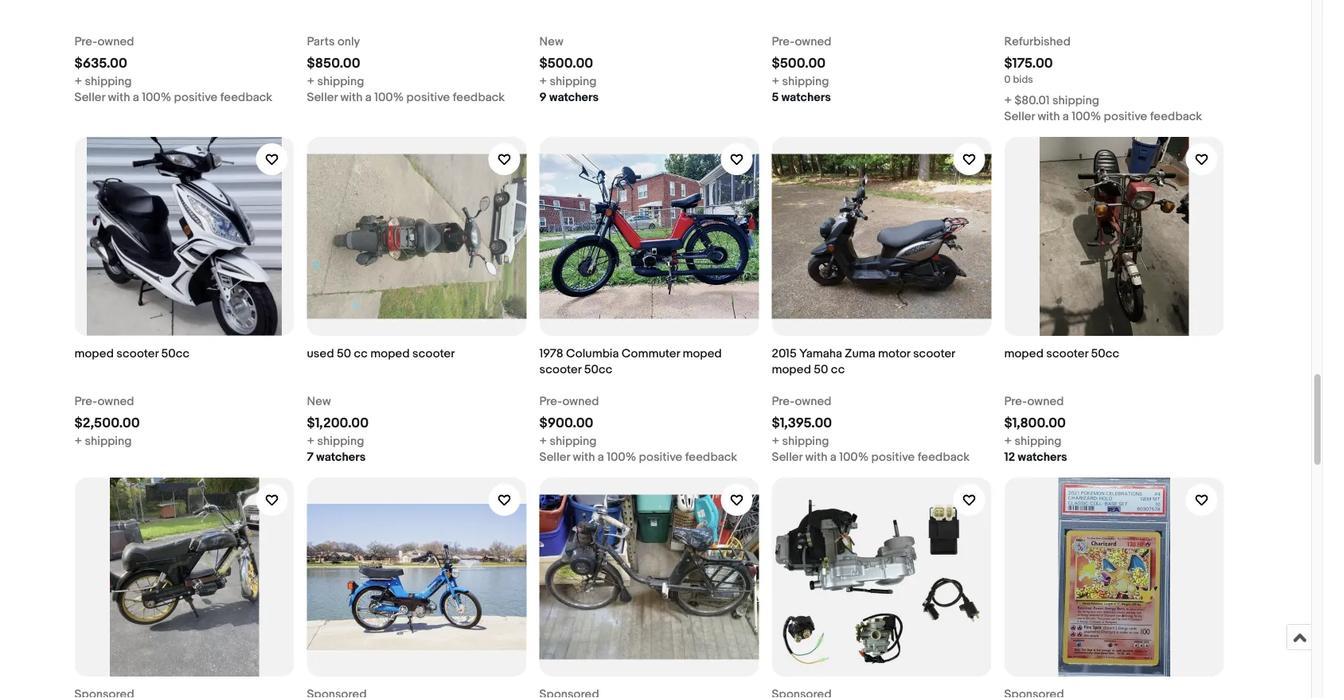 Task type: locate. For each thing, give the bounding box(es) containing it.
bids
[[1013, 73, 1033, 86]]

owned up $500.00 text field
[[795, 34, 832, 48]]

a inside pre-owned $900.00 + shipping seller with a 100% positive feedback
[[598, 450, 604, 464]]

+ for $1,395.00
[[772, 434, 780, 448]]

owned inside pre-owned $900.00 + shipping seller with a 100% positive feedback
[[563, 394, 599, 408]]

feedback inside pre-owned $900.00 + shipping seller with a 100% positive feedback
[[685, 450, 737, 464]]

moped right commuter
[[683, 346, 722, 361]]

cc down yamaha on the right of the page
[[831, 362, 845, 377]]

+ shipping text field down $900.00 text field at bottom left
[[539, 433, 597, 449]]

pre-owned text field for $635.00
[[74, 33, 134, 49]]

owned
[[98, 34, 134, 48], [795, 34, 832, 48], [98, 394, 134, 408], [563, 394, 599, 408], [795, 394, 832, 408], [1028, 394, 1064, 408]]

shipping inside pre-owned $1,395.00 + shipping seller with a 100% positive feedback
[[782, 434, 829, 448]]

motor
[[878, 346, 911, 361]]

+ down $900.00 text field at bottom left
[[539, 434, 547, 448]]

+ for $900.00
[[539, 434, 547, 448]]

1 moped scooter 50cc from the left
[[74, 346, 190, 361]]

shipping up seller with a 100% positive feedback text field
[[1053, 93, 1100, 107]]

with down + $80.01 shipping text field
[[1038, 109, 1060, 123]]

scooter
[[116, 346, 159, 361], [412, 346, 455, 361], [913, 346, 955, 361], [1046, 346, 1089, 361], [539, 362, 582, 377]]

+ shipping text field for $2,500.00
[[74, 433, 132, 449]]

new for $500.00
[[539, 34, 564, 48]]

$500.00 down new text box
[[539, 55, 593, 72]]

columbia
[[566, 346, 619, 361]]

seller inside parts only $850.00 + shipping seller with a 100% positive feedback
[[307, 90, 338, 104]]

owned inside pre-owned $500.00 + shipping 5 watchers
[[795, 34, 832, 48]]

0 horizontal spatial pre-owned text field
[[539, 393, 599, 409]]

cc
[[354, 346, 368, 361], [831, 362, 845, 377]]

1 vertical spatial 50
[[814, 362, 828, 377]]

moped scooter 50cc up $1,800.00
[[1004, 346, 1120, 361]]

pre- up $500.00 text field
[[772, 34, 795, 48]]

100% inside pre-owned $635.00 + shipping seller with a 100% positive feedback
[[142, 90, 171, 104]]

2 moped scooter 50cc from the left
[[1004, 346, 1120, 361]]

pre- for $1,800.00
[[1004, 394, 1028, 408]]

$175.00
[[1004, 55, 1053, 72]]

$850.00 text field
[[307, 55, 360, 72]]

pre- for $900.00
[[539, 394, 563, 408]]

$2,500.00 text field
[[74, 415, 140, 432]]

shipping up 12 watchers text box
[[1015, 434, 1062, 448]]

1 pre-owned text field from the left
[[539, 393, 599, 409]]

50cc
[[161, 346, 190, 361], [1091, 346, 1120, 361], [584, 362, 613, 377]]

0 vertical spatial 50
[[337, 346, 351, 361]]

refurbished
[[1004, 34, 1071, 48]]

cc right used
[[354, 346, 368, 361]]

0 horizontal spatial cc
[[354, 346, 368, 361]]

owned up $2,500.00
[[98, 394, 134, 408]]

Seller with a 100% positive feedback text field
[[74, 89, 272, 105], [307, 89, 505, 105], [539, 449, 737, 465], [772, 449, 970, 465]]

+ down 0
[[1004, 93, 1012, 107]]

shipping inside parts only $850.00 + shipping seller with a 100% positive feedback
[[317, 74, 364, 88]]

+
[[74, 74, 82, 88], [307, 74, 315, 88], [539, 74, 547, 88], [772, 74, 780, 88], [1004, 93, 1012, 107], [74, 434, 82, 448], [307, 434, 315, 448], [539, 434, 547, 448], [772, 434, 780, 448], [1004, 434, 1012, 448]]

9 watchers text field
[[539, 89, 599, 105]]

+ shipping text field
[[539, 73, 597, 89], [772, 73, 829, 89], [307, 433, 364, 449], [1004, 433, 1062, 449]]

positive inside pre-owned $900.00 + shipping seller with a 100% positive feedback
[[639, 450, 683, 464]]

feedback
[[220, 90, 272, 104], [453, 90, 505, 104], [1150, 109, 1202, 123], [685, 450, 737, 464], [918, 450, 970, 464]]

owned for $2,500.00
[[98, 394, 134, 408]]

1978 columbia commuter moped scooter 50cc
[[539, 346, 722, 377]]

+ inside parts only $850.00 + shipping seller with a 100% positive feedback
[[307, 74, 315, 88]]

pre- for $500.00
[[772, 34, 795, 48]]

New text field
[[539, 33, 564, 49]]

+ down '$635.00'
[[74, 74, 82, 88]]

50
[[337, 346, 351, 361], [814, 362, 828, 377]]

seller inside pre-owned $1,395.00 + shipping seller with a 100% positive feedback
[[772, 450, 803, 464]]

pre-owned text field up $2,500.00
[[74, 393, 134, 409]]

moped
[[74, 346, 114, 361], [370, 346, 410, 361], [683, 346, 722, 361], [1004, 346, 1044, 361], [772, 362, 811, 377]]

owned up $635.00 "text box"
[[98, 34, 134, 48]]

1 horizontal spatial $500.00
[[772, 55, 826, 72]]

pre- up $1,800.00 text field on the right of the page
[[1004, 394, 1028, 408]]

$500.00
[[539, 55, 593, 72], [772, 55, 826, 72]]

+ inside pre-owned $900.00 + shipping seller with a 100% positive feedback
[[539, 434, 547, 448]]

1 horizontal spatial 50
[[814, 362, 828, 377]]

shipping down $635.00 "text box"
[[85, 74, 132, 88]]

seller down "$850.00"
[[307, 90, 338, 104]]

feedback for $900.00
[[685, 450, 737, 464]]

+ up 7
[[307, 434, 315, 448]]

pre- inside pre-owned $1,395.00 + shipping seller with a 100% positive feedback
[[772, 394, 795, 408]]

100% inside pre-owned $1,395.00 + shipping seller with a 100% positive feedback
[[839, 450, 869, 464]]

Refurbished text field
[[1004, 33, 1071, 49]]

$175.00 text field
[[1004, 55, 1053, 72]]

2015 yamaha zuma motor scooter moped 50 cc
[[772, 346, 955, 377]]

watchers right 5
[[782, 90, 831, 104]]

100%
[[142, 90, 171, 104], [374, 90, 404, 104], [1072, 109, 1101, 123], [607, 450, 636, 464], [839, 450, 869, 464]]

+ down "$850.00"
[[307, 74, 315, 88]]

pre-owned text field for $500.00
[[772, 33, 832, 49]]

with inside pre-owned $900.00 + shipping seller with a 100% positive feedback
[[573, 450, 595, 464]]

+ inside pre-owned $2,500.00 + shipping
[[74, 434, 82, 448]]

pre- up '$635.00'
[[74, 34, 98, 48]]

with inside pre-owned $635.00 + shipping seller with a 100% positive feedback
[[108, 90, 130, 104]]

2 pre-owned text field from the left
[[1004, 393, 1064, 409]]

shipping down $2,500.00 text field
[[85, 434, 132, 448]]

9
[[539, 90, 547, 104]]

+ for $500.00
[[772, 74, 780, 88]]

1 vertical spatial cc
[[831, 362, 845, 377]]

None text field
[[772, 686, 832, 698]]

+ inside pre-owned $1,395.00 + shipping seller with a 100% positive feedback
[[772, 434, 780, 448]]

a inside pre-owned $635.00 + shipping seller with a 100% positive feedback
[[133, 90, 139, 104]]

+ up 12
[[1004, 434, 1012, 448]]

with down $850.00 text field
[[340, 90, 363, 104]]

1 horizontal spatial pre-owned text field
[[1004, 393, 1064, 409]]

new inside new $500.00 + shipping 9 watchers
[[539, 34, 564, 48]]

0 horizontal spatial 50cc
[[161, 346, 190, 361]]

1 horizontal spatial 50cc
[[584, 362, 613, 377]]

pre- inside pre-owned $1,800.00 + shipping 12 watchers
[[1004, 394, 1028, 408]]

owned inside pre-owned $635.00 + shipping seller with a 100% positive feedback
[[98, 34, 134, 48]]

+ shipping text field down $1,395.00 'text box' on the bottom right
[[772, 433, 829, 449]]

2 $500.00 from the left
[[772, 55, 826, 72]]

pre-owned text field up $500.00 text field
[[772, 33, 832, 49]]

+ down $2,500.00 text field
[[74, 434, 82, 448]]

2 horizontal spatial 50cc
[[1091, 346, 1120, 361]]

feedback inside pre-owned $1,395.00 + shipping seller with a 100% positive feedback
[[918, 450, 970, 464]]

refurbished $175.00 0 bids + $80.01 shipping seller with a 100% positive feedback
[[1004, 34, 1202, 123]]

shipping up 9 watchers text box at the top left
[[550, 74, 597, 88]]

shipping for $1,800.00
[[1015, 434, 1062, 448]]

+ for $1,800.00
[[1004, 434, 1012, 448]]

owned up $1,800.00 text field on the right of the page
[[1028, 394, 1064, 408]]

zuma
[[845, 346, 876, 361]]

1 horizontal spatial cc
[[831, 362, 845, 377]]

new $500.00 + shipping 9 watchers
[[539, 34, 599, 104]]

watchers right 9
[[549, 90, 599, 104]]

shipping for $500.00
[[782, 74, 829, 88]]

$900.00 text field
[[539, 415, 594, 432]]

50 inside 2015 yamaha zuma motor scooter moped 50 cc
[[814, 362, 828, 377]]

positive inside pre-owned $635.00 + shipping seller with a 100% positive feedback
[[174, 90, 218, 104]]

shipping down $900.00 text field at bottom left
[[550, 434, 597, 448]]

seller for $900.00
[[539, 450, 570, 464]]

+ up 5
[[772, 74, 780, 88]]

with down $900.00 text field at bottom left
[[573, 450, 595, 464]]

pre- up $2,500.00
[[74, 394, 98, 408]]

owned inside pre-owned $1,800.00 + shipping 12 watchers
[[1028, 394, 1064, 408]]

seller
[[74, 90, 105, 104], [307, 90, 338, 104], [1004, 109, 1035, 123], [539, 450, 570, 464], [772, 450, 803, 464]]

pre-owned text field up $900.00 text field at bottom left
[[539, 393, 599, 409]]

0 vertical spatial new
[[539, 34, 564, 48]]

None text field
[[74, 686, 134, 698], [307, 686, 367, 698], [539, 686, 599, 698], [1004, 686, 1064, 698], [74, 686, 134, 698], [307, 686, 367, 698], [539, 686, 599, 698], [1004, 686, 1064, 698]]

new up $500.00 text box
[[539, 34, 564, 48]]

100% inside parts only $850.00 + shipping seller with a 100% positive feedback
[[374, 90, 404, 104]]

$500.00 inside new $500.00 + shipping 9 watchers
[[539, 55, 593, 72]]

pre-owned text field for $1,800.00
[[1004, 393, 1064, 409]]

pre-owned $1,395.00 + shipping seller with a 100% positive feedback
[[772, 394, 970, 464]]

pre- inside pre-owned $500.00 + shipping 5 watchers
[[772, 34, 795, 48]]

owned up $1,395.00 'text box' on the bottom right
[[795, 394, 832, 408]]

moped up $1,800.00
[[1004, 346, 1044, 361]]

scooter inside 2015 yamaha zuma motor scooter moped 50 cc
[[913, 346, 955, 361]]

moped down 2015
[[772, 362, 811, 377]]

50cc for $1,800.00
[[1091, 346, 1120, 361]]

pre- inside pre-owned $900.00 + shipping seller with a 100% positive feedback
[[539, 394, 563, 408]]

12 watchers text field
[[1004, 449, 1067, 465]]

feedback inside parts only $850.00 + shipping seller with a 100% positive feedback
[[453, 90, 505, 104]]

with down $635.00 "text box"
[[108, 90, 130, 104]]

watchers inside new $1,200.00 + shipping 7 watchers
[[316, 450, 366, 464]]

moped scooter 50cc for $2,500.00
[[74, 346, 190, 361]]

0 horizontal spatial $500.00
[[539, 55, 593, 72]]

new inside new $1,200.00 + shipping 7 watchers
[[307, 394, 331, 408]]

pre-owned text field for $900.00
[[539, 393, 599, 409]]

seller down $1,395.00 'text box' on the bottom right
[[772, 450, 803, 464]]

with inside parts only $850.00 + shipping seller with a 100% positive feedback
[[340, 90, 363, 104]]

moped scooter 50cc up pre-owned $2,500.00 + shipping
[[74, 346, 190, 361]]

pre-owned text field up $1,395.00 'text box' on the bottom right
[[772, 393, 832, 409]]

$850.00
[[307, 55, 360, 72]]

+ shipping text field
[[74, 73, 132, 89], [307, 73, 364, 89], [74, 433, 132, 449], [539, 433, 597, 449], [772, 433, 829, 449]]

50cc for $2,500.00
[[161, 346, 190, 361]]

owned inside pre-owned $2,500.00 + shipping
[[98, 394, 134, 408]]

watchers right 7
[[316, 450, 366, 464]]

positive inside pre-owned $1,395.00 + shipping seller with a 100% positive feedback
[[872, 450, 915, 464]]

0 bids text field
[[1004, 73, 1033, 86]]

1 $500.00 from the left
[[539, 55, 593, 72]]

50 right used
[[337, 346, 351, 361]]

watchers
[[549, 90, 599, 104], [782, 90, 831, 104], [316, 450, 366, 464], [1018, 450, 1067, 464]]

shipping inside pre-owned $1,800.00 + shipping 12 watchers
[[1015, 434, 1062, 448]]

seller for $1,395.00
[[772, 450, 803, 464]]

+ up 9
[[539, 74, 547, 88]]

commuter
[[622, 346, 680, 361]]

12
[[1004, 450, 1015, 464]]

+ inside pre-owned $635.00 + shipping seller with a 100% positive feedback
[[74, 74, 82, 88]]

$2,500.00
[[74, 415, 140, 432]]

scooter inside 1978 columbia commuter moped scooter 50cc
[[539, 362, 582, 377]]

a
[[133, 90, 139, 104], [365, 90, 372, 104], [1063, 109, 1069, 123], [598, 450, 604, 464], [830, 450, 837, 464]]

seller down '$635.00'
[[74, 90, 105, 104]]

shipping up 7 watchers text field
[[317, 434, 364, 448]]

100% for $635.00
[[142, 90, 171, 104]]

+ down $1,395.00 'text box' on the bottom right
[[772, 434, 780, 448]]

Parts only text field
[[307, 33, 360, 49]]

1 horizontal spatial moped scooter 50cc
[[1004, 346, 1120, 361]]

pre-owned text field for $1,395.00
[[772, 393, 832, 409]]

positive inside refurbished $175.00 0 bids + $80.01 shipping seller with a 100% positive feedback
[[1104, 109, 1148, 123]]

moped scooter 50cc for $1,800.00
[[1004, 346, 1120, 361]]

Seller with a 100% positive feedback text field
[[1004, 108, 1202, 124]]

pre-owned $2,500.00 + shipping
[[74, 394, 140, 448]]

parts only $850.00 + shipping seller with a 100% positive feedback
[[307, 34, 505, 104]]

pre- up $900.00 text field at bottom left
[[539, 394, 563, 408]]

50 down yamaha on the right of the page
[[814, 362, 828, 377]]

pre-owned text field up $635.00 "text box"
[[74, 33, 134, 49]]

only
[[338, 34, 360, 48]]

1 vertical spatial new
[[307, 394, 331, 408]]

a inside pre-owned $1,395.00 + shipping seller with a 100% positive feedback
[[830, 450, 837, 464]]

seller down $900.00 text field at bottom left
[[539, 450, 570, 464]]

0 horizontal spatial moped scooter 50cc
[[74, 346, 190, 361]]

with
[[108, 90, 130, 104], [340, 90, 363, 104], [1038, 109, 1060, 123], [573, 450, 595, 464], [805, 450, 828, 464]]

shipping down "$850.00"
[[317, 74, 364, 88]]

shipping up 5 watchers text field on the right
[[782, 74, 829, 88]]

pre- inside pre-owned $2,500.00 + shipping
[[74, 394, 98, 408]]

feedback inside pre-owned $635.00 + shipping seller with a 100% positive feedback
[[220, 90, 272, 104]]

positive inside parts only $850.00 + shipping seller with a 100% positive feedback
[[407, 90, 450, 104]]

0 vertical spatial cc
[[354, 346, 368, 361]]

with for $850.00
[[340, 90, 363, 104]]

seller down $80.01
[[1004, 109, 1035, 123]]

watchers right 12
[[1018, 450, 1067, 464]]

+ inside pre-owned $500.00 + shipping 5 watchers
[[772, 74, 780, 88]]

pre-
[[74, 34, 98, 48], [772, 34, 795, 48], [74, 394, 98, 408], [539, 394, 563, 408], [772, 394, 795, 408], [1004, 394, 1028, 408]]

positive
[[174, 90, 218, 104], [407, 90, 450, 104], [1104, 109, 1148, 123], [639, 450, 683, 464], [872, 450, 915, 464]]

2015
[[772, 346, 797, 361]]

parts
[[307, 34, 335, 48]]

shipping inside pre-owned $635.00 + shipping seller with a 100% positive feedback
[[85, 74, 132, 88]]

+ shipping text field down "$1,200.00" text field
[[307, 433, 364, 449]]

moped right used
[[370, 346, 410, 361]]

shipping
[[85, 74, 132, 88], [317, 74, 364, 88], [550, 74, 597, 88], [782, 74, 829, 88], [1053, 93, 1100, 107], [85, 434, 132, 448], [317, 434, 364, 448], [550, 434, 597, 448], [782, 434, 829, 448], [1015, 434, 1062, 448]]

50cc inside 1978 columbia commuter moped scooter 50cc
[[584, 362, 613, 377]]

5
[[772, 90, 779, 104]]

moped scooter 50cc
[[74, 346, 190, 361], [1004, 346, 1120, 361]]

seller inside pre-owned $635.00 + shipping seller with a 100% positive feedback
[[74, 90, 105, 104]]

seller inside pre-owned $900.00 + shipping seller with a 100% positive feedback
[[539, 450, 570, 464]]

owned for $1,395.00
[[795, 394, 832, 408]]

shipping inside pre-owned $900.00 + shipping seller with a 100% positive feedback
[[550, 434, 597, 448]]

shipping inside pre-owned $500.00 + shipping 5 watchers
[[782, 74, 829, 88]]

pre-owned $900.00 + shipping seller with a 100% positive feedback
[[539, 394, 737, 464]]

new $1,200.00 + shipping 7 watchers
[[307, 394, 369, 464]]

shipping for $850.00
[[317, 74, 364, 88]]

$80.01
[[1015, 93, 1050, 107]]

a inside parts only $850.00 + shipping seller with a 100% positive feedback
[[365, 90, 372, 104]]

scooter for $1,395.00
[[913, 346, 955, 361]]

$500.00 up 5 watchers text field on the right
[[772, 55, 826, 72]]

1 horizontal spatial new
[[539, 34, 564, 48]]

100% for $1,395.00
[[839, 450, 869, 464]]

pre- for $635.00
[[74, 34, 98, 48]]

new
[[539, 34, 564, 48], [307, 394, 331, 408]]

100% inside pre-owned $900.00 + shipping seller with a 100% positive feedback
[[607, 450, 636, 464]]

pre- inside pre-owned $635.00 + shipping seller with a 100% positive feedback
[[74, 34, 98, 48]]

feedback inside refurbished $175.00 0 bids + $80.01 shipping seller with a 100% positive feedback
[[1150, 109, 1202, 123]]

Pre-owned text field
[[74, 33, 134, 49], [772, 33, 832, 49], [74, 393, 134, 409], [772, 393, 832, 409]]

shipping inside new $500.00 + shipping 9 watchers
[[550, 74, 597, 88]]

with inside pre-owned $1,395.00 + shipping seller with a 100% positive feedback
[[805, 450, 828, 464]]

0 horizontal spatial new
[[307, 394, 331, 408]]

owned up $900.00 text field at bottom left
[[563, 394, 599, 408]]

$1,200.00 text field
[[307, 415, 369, 432]]

owned inside pre-owned $1,395.00 + shipping seller with a 100% positive feedback
[[795, 394, 832, 408]]

+ shipping text field down $2,500.00 text field
[[74, 433, 132, 449]]

used
[[307, 346, 334, 361]]

shipping down $1,395.00 'text box' on the bottom right
[[782, 434, 829, 448]]

Pre-owned text field
[[539, 393, 599, 409], [1004, 393, 1064, 409]]

with down $1,395.00 'text box' on the bottom right
[[805, 450, 828, 464]]

shipping inside pre-owned $2,500.00 + shipping
[[85, 434, 132, 448]]

watchers inside new $500.00 + shipping 9 watchers
[[549, 90, 599, 104]]

moped inside 1978 columbia commuter moped scooter 50cc
[[683, 346, 722, 361]]

pre-owned text field up $1,800.00 text field on the right of the page
[[1004, 393, 1064, 409]]

+ inside pre-owned $1,800.00 + shipping 12 watchers
[[1004, 434, 1012, 448]]

new up "$1,200.00" text field
[[307, 394, 331, 408]]

$1,800.00 text field
[[1004, 415, 1066, 432]]

pre- up $1,395.00 'text box' on the bottom right
[[772, 394, 795, 408]]



Task type: describe. For each thing, give the bounding box(es) containing it.
with inside refurbished $175.00 0 bids + $80.01 shipping seller with a 100% positive feedback
[[1038, 109, 1060, 123]]

shipping for $1,395.00
[[782, 434, 829, 448]]

+ $80.01 shipping text field
[[1004, 92, 1100, 108]]

+ shipping text field down $635.00 "text box"
[[74, 73, 132, 89]]

+ inside refurbished $175.00 0 bids + $80.01 shipping seller with a 100% positive feedback
[[1004, 93, 1012, 107]]

$1,395.00 text field
[[772, 415, 832, 432]]

7
[[307, 450, 314, 464]]

owned for $1,800.00
[[1028, 394, 1064, 408]]

scooter for $900.00
[[539, 362, 582, 377]]

shipping for $2,500.00
[[85, 434, 132, 448]]

used 50 cc moped scooter
[[307, 346, 455, 361]]

+ inside new $1,200.00 + shipping 7 watchers
[[307, 434, 315, 448]]

a for $900.00
[[598, 450, 604, 464]]

shipping inside new $1,200.00 + shipping 7 watchers
[[317, 434, 364, 448]]

scooter for $1,200.00
[[412, 346, 455, 361]]

$635.00
[[74, 55, 127, 72]]

100% for $850.00
[[374, 90, 404, 104]]

positive for $635.00
[[174, 90, 218, 104]]

shipping for $900.00
[[550, 434, 597, 448]]

a inside refurbished $175.00 0 bids + $80.01 shipping seller with a 100% positive feedback
[[1063, 109, 1069, 123]]

$500.00 inside pre-owned $500.00 + shipping 5 watchers
[[772, 55, 826, 72]]

+ shipping text field down $500.00 text box
[[539, 73, 597, 89]]

pre-owned $500.00 + shipping 5 watchers
[[772, 34, 832, 104]]

positive for $900.00
[[639, 450, 683, 464]]

pre-owned text field for $2,500.00
[[74, 393, 134, 409]]

a for $850.00
[[365, 90, 372, 104]]

shipping for $635.00
[[85, 74, 132, 88]]

+ for $2,500.00
[[74, 434, 82, 448]]

seller for $850.00
[[307, 90, 338, 104]]

pre-owned $1,800.00 + shipping 12 watchers
[[1004, 394, 1067, 464]]

owned for $500.00
[[795, 34, 832, 48]]

feedback for $850.00
[[453, 90, 505, 104]]

positive for $850.00
[[407, 90, 450, 104]]

1978
[[539, 346, 563, 361]]

$900.00
[[539, 415, 594, 432]]

$1,800.00
[[1004, 415, 1066, 432]]

100% for $900.00
[[607, 450, 636, 464]]

+ shipping text field for $1,395.00
[[772, 433, 829, 449]]

100% inside refurbished $175.00 0 bids + $80.01 shipping seller with a 100% positive feedback
[[1072, 109, 1101, 123]]

+ inside new $500.00 + shipping 9 watchers
[[539, 74, 547, 88]]

shipping inside refurbished $175.00 0 bids + $80.01 shipping seller with a 100% positive feedback
[[1053, 93, 1100, 107]]

$1,200.00
[[307, 415, 369, 432]]

yamaha
[[799, 346, 842, 361]]

seller for $635.00
[[74, 90, 105, 104]]

feedback for $1,395.00
[[918, 450, 970, 464]]

pre- for $1,395.00
[[772, 394, 795, 408]]

+ shipping text field down $1,800.00
[[1004, 433, 1062, 449]]

with for $1,395.00
[[805, 450, 828, 464]]

cc inside 2015 yamaha zuma motor scooter moped 50 cc
[[831, 362, 845, 377]]

a for $635.00
[[133, 90, 139, 104]]

moped inside 2015 yamaha zuma motor scooter moped 50 cc
[[772, 362, 811, 377]]

+ shipping text field down "$850.00"
[[307, 73, 364, 89]]

New text field
[[307, 393, 331, 409]]

+ for $850.00
[[307, 74, 315, 88]]

$1,395.00
[[772, 415, 832, 432]]

$500.00 text field
[[539, 55, 593, 72]]

+ for $635.00
[[74, 74, 82, 88]]

pre-owned $635.00 + shipping seller with a 100% positive feedback
[[74, 34, 272, 104]]

positive for $1,395.00
[[872, 450, 915, 464]]

+ shipping text field for $900.00
[[539, 433, 597, 449]]

moped up pre-owned $2,500.00 + shipping
[[74, 346, 114, 361]]

+ shipping text field down $500.00 text field
[[772, 73, 829, 89]]

0 horizontal spatial 50
[[337, 346, 351, 361]]

new for $1,200.00
[[307, 394, 331, 408]]

feedback for $635.00
[[220, 90, 272, 104]]

watchers inside pre-owned $1,800.00 + shipping 12 watchers
[[1018, 450, 1067, 464]]

$500.00 text field
[[772, 55, 826, 72]]

with for $900.00
[[573, 450, 595, 464]]

seller inside refurbished $175.00 0 bids + $80.01 shipping seller with a 100% positive feedback
[[1004, 109, 1035, 123]]

5 watchers text field
[[772, 89, 831, 105]]

with for $635.00
[[108, 90, 130, 104]]

a for $1,395.00
[[830, 450, 837, 464]]

owned for $635.00
[[98, 34, 134, 48]]

owned for $900.00
[[563, 394, 599, 408]]

7 watchers text field
[[307, 449, 366, 465]]

pre- for $2,500.00
[[74, 394, 98, 408]]

watchers inside pre-owned $500.00 + shipping 5 watchers
[[782, 90, 831, 104]]

0
[[1004, 73, 1011, 86]]

$635.00 text field
[[74, 55, 127, 72]]



Task type: vqa. For each thing, say whether or not it's contained in the screenshot.
Parts Only text field on the top left of the page
yes



